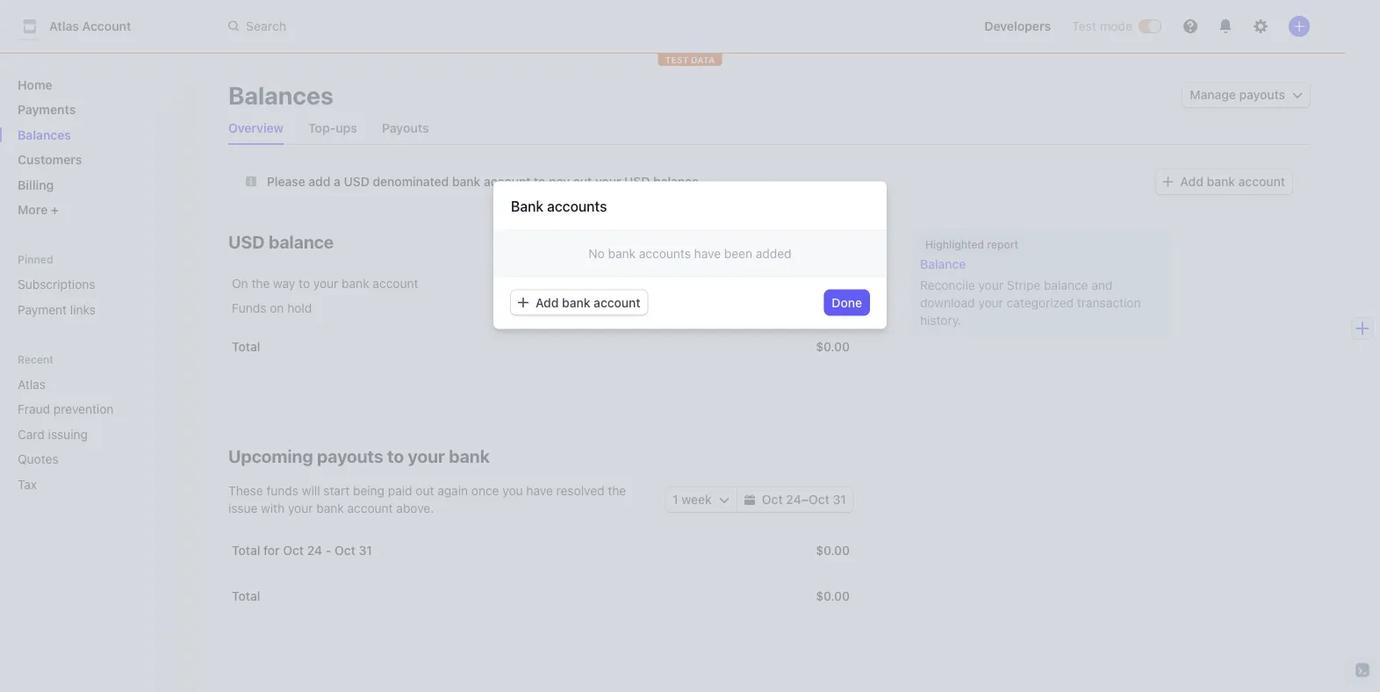 Task type: vqa. For each thing, say whether or not it's contained in the screenshot.
Payment links
yes



Task type: locate. For each thing, give the bounding box(es) containing it.
0 horizontal spatial out
[[416, 483, 434, 498]]

payouts inside "popup button"
[[1240, 87, 1286, 102]]

usd balance
[[228, 231, 334, 252]]

0 vertical spatial 24
[[786, 492, 802, 507]]

balances inside "core navigation links" "element"
[[18, 127, 71, 142]]

0 horizontal spatial accounts
[[547, 198, 607, 214]]

0 vertical spatial add bank account
[[1181, 174, 1286, 189]]

subscriptions link
[[11, 270, 179, 299]]

atlas inside button
[[49, 19, 79, 33]]

add bank account for the topmost add bank account button
[[1181, 174, 1286, 189]]

bank right denominated
[[452, 174, 481, 188]]

oct 24 – oct 31
[[762, 492, 847, 507]]

way
[[273, 276, 295, 291]]

start
[[324, 483, 350, 498]]

0 vertical spatial balance
[[269, 231, 334, 252]]

svg image left please
[[246, 176, 256, 187]]

0 horizontal spatial svg image
[[518, 297, 529, 308]]

1 horizontal spatial svg image
[[1163, 177, 1174, 187]]

resolved
[[556, 483, 605, 498]]

svg image inside 1 week popup button
[[719, 494, 730, 505]]

4 row from the top
[[228, 528, 854, 573]]

31
[[833, 492, 847, 507], [359, 543, 372, 558]]

balance up categorized
[[1044, 278, 1089, 292]]

atlas link
[[11, 370, 155, 398]]

total left for
[[232, 543, 260, 558]]

1 vertical spatial balance
[[1044, 278, 1089, 292]]

balances
[[228, 80, 334, 109], [18, 127, 71, 142]]

svg image inside manage payouts "popup button"
[[1293, 90, 1303, 100]]

top-ups link
[[301, 116, 364, 141]]

accounts down pay
[[547, 198, 607, 214]]

grid down you
[[228, 528, 854, 619]]

0 horizontal spatial add
[[536, 295, 559, 310]]

the inside these funds will start being paid out again once you have resolved the issue with your bank account above.
[[608, 483, 626, 498]]

$0.00
[[817, 276, 850, 291], [817, 301, 850, 315], [816, 339, 850, 354], [816, 543, 850, 558], [816, 589, 850, 603]]

account inside row
[[373, 276, 418, 291]]

to left pay
[[534, 174, 546, 188]]

your
[[595, 174, 621, 188], [313, 276, 338, 291], [979, 278, 1004, 292], [979, 296, 1004, 310], [408, 445, 445, 466], [288, 501, 313, 516]]

1 horizontal spatial add bank account
[[1181, 174, 1286, 189]]

0 horizontal spatial add bank account button
[[511, 290, 648, 315]]

1 vertical spatial out
[[416, 483, 434, 498]]

1 vertical spatial add
[[536, 295, 559, 310]]

grid
[[228, 264, 854, 370], [228, 528, 854, 619]]

total for oct 24 - oct 31
[[232, 543, 372, 558]]

0 vertical spatial to
[[534, 174, 546, 188]]

will
[[302, 483, 320, 498]]

tax
[[18, 477, 37, 491]]

1 horizontal spatial the
[[608, 483, 626, 498]]

total down funds
[[232, 339, 260, 354]]

top-
[[308, 121, 336, 135]]

1 horizontal spatial 31
[[833, 492, 847, 507]]

have right you
[[526, 483, 553, 498]]

add
[[1181, 174, 1204, 189], [536, 295, 559, 310]]

pinned
[[18, 253, 53, 265]]

0 vertical spatial atlas
[[49, 19, 79, 33]]

0 horizontal spatial atlas
[[18, 377, 46, 391]]

1 horizontal spatial accounts
[[639, 246, 691, 261]]

balances down payments
[[18, 127, 71, 142]]

1 vertical spatial add bank account
[[536, 295, 641, 310]]

to right way
[[299, 276, 310, 291]]

bank up the once
[[449, 445, 490, 466]]

24
[[786, 492, 802, 507], [307, 543, 323, 558]]

1 horizontal spatial balance
[[1044, 278, 1089, 292]]

usd
[[344, 174, 370, 188], [624, 174, 650, 188], [228, 231, 265, 252]]

history.
[[920, 313, 962, 328]]

0 vertical spatial accounts
[[547, 198, 607, 214]]

0 horizontal spatial 24
[[307, 543, 323, 558]]

1 vertical spatial atlas
[[18, 377, 46, 391]]

add bank account down manage payouts
[[1181, 174, 1286, 189]]

issue
[[228, 501, 258, 516]]

home
[[18, 77, 52, 92]]

1 horizontal spatial usd
[[344, 174, 370, 188]]

2 horizontal spatial to
[[534, 174, 546, 188]]

0 vertical spatial grid
[[228, 264, 854, 370]]

balances up overview
[[228, 80, 334, 109]]

payment
[[18, 302, 67, 317]]

0 vertical spatial balances
[[228, 80, 334, 109]]

more
[[18, 202, 51, 217]]

added
[[756, 246, 792, 261]]

core navigation links element
[[11, 70, 179, 224]]

0 vertical spatial add
[[1181, 174, 1204, 189]]

1 vertical spatial payouts
[[317, 445, 383, 466]]

Search search field
[[218, 10, 713, 42]]

payment links
[[18, 302, 96, 317]]

total
[[232, 339, 260, 354], [232, 543, 260, 558], [232, 589, 260, 603]]

0 horizontal spatial have
[[526, 483, 553, 498]]

done button
[[825, 290, 869, 315]]

balance.
[[654, 174, 703, 188]]

these
[[228, 483, 263, 498]]

row containing on the way to your bank account
[[228, 264, 854, 299]]

account
[[484, 174, 531, 188], [1239, 174, 1286, 189], [373, 276, 418, 291], [594, 295, 641, 310], [347, 501, 393, 516]]

1 horizontal spatial 24
[[786, 492, 802, 507]]

0 horizontal spatial payouts
[[317, 445, 383, 466]]

out right pay
[[573, 174, 592, 188]]

grid containing total for
[[228, 528, 854, 619]]

the right the resolved
[[608, 483, 626, 498]]

0 vertical spatial svg image
[[1163, 177, 1174, 187]]

add bank account down no
[[536, 295, 641, 310]]

tab list
[[221, 112, 1310, 145]]

1
[[673, 492, 679, 507]]

out
[[573, 174, 592, 188], [416, 483, 434, 498]]

row
[[228, 264, 854, 299], [228, 292, 854, 324], [228, 324, 854, 370], [228, 528, 854, 573], [228, 573, 854, 619]]

1 horizontal spatial atlas
[[49, 19, 79, 33]]

1 vertical spatial 24
[[307, 543, 323, 558]]

your down will
[[288, 501, 313, 516]]

svg image right the week
[[719, 494, 730, 505]]

1 row from the top
[[228, 264, 854, 299]]

0 horizontal spatial usd
[[228, 231, 265, 252]]

bank right way
[[342, 276, 369, 291]]

bank down start
[[316, 501, 344, 516]]

oct
[[762, 492, 783, 507], [809, 492, 830, 507], [283, 543, 304, 558], [335, 543, 356, 558]]

account inside these funds will start being paid out again once you have resolved the issue with your bank account above.
[[347, 501, 393, 516]]

test data
[[665, 54, 715, 65]]

1 vertical spatial accounts
[[639, 246, 691, 261]]

1 horizontal spatial payouts
[[1240, 87, 1286, 102]]

2 vertical spatial total
[[232, 589, 260, 603]]

0 vertical spatial have
[[694, 246, 721, 261]]

1 vertical spatial grid
[[228, 528, 854, 619]]

1 vertical spatial 31
[[359, 543, 372, 558]]

card issuing link
[[11, 420, 155, 448]]

svg image right manage payouts
[[1293, 90, 1303, 100]]

atlas up fraud at the left of page
[[18, 377, 46, 391]]

1 vertical spatial have
[[526, 483, 553, 498]]

the
[[252, 276, 270, 291], [608, 483, 626, 498]]

0 vertical spatial total
[[232, 339, 260, 354]]

balance up way
[[269, 231, 334, 252]]

notifications image
[[1219, 19, 1233, 33]]

accounts right no
[[639, 246, 691, 261]]

svg image
[[1163, 177, 1174, 187], [518, 297, 529, 308]]

0 horizontal spatial the
[[252, 276, 270, 291]]

atlas
[[49, 19, 79, 33], [18, 377, 46, 391]]

on the way to your bank account
[[232, 276, 418, 291]]

the right on
[[252, 276, 270, 291]]

categorized
[[1007, 296, 1074, 310]]

bank down no
[[562, 295, 591, 310]]

grid down no
[[228, 264, 854, 370]]

usd right a
[[344, 174, 370, 188]]

please add a usd denominated bank account to pay out your usd balance.
[[267, 174, 703, 188]]

usd up on
[[228, 231, 265, 252]]

0 vertical spatial payouts
[[1240, 87, 1286, 102]]

2 row from the top
[[228, 292, 854, 324]]

you
[[503, 483, 523, 498]]

payouts
[[382, 121, 429, 135]]

1 vertical spatial total
[[232, 543, 260, 558]]

payouts right manage
[[1240, 87, 1286, 102]]

to
[[534, 174, 546, 188], [299, 276, 310, 291], [387, 445, 404, 466]]

customers link
[[11, 145, 179, 174]]

0 horizontal spatial to
[[299, 276, 310, 291]]

more button
[[11, 195, 179, 224]]

add for the topmost add bank account button
[[1181, 174, 1204, 189]]

0 vertical spatial 31
[[833, 492, 847, 507]]

out up above.
[[416, 483, 434, 498]]

2 horizontal spatial usd
[[624, 174, 650, 188]]

balance
[[269, 231, 334, 252], [1044, 278, 1089, 292]]

bank inside these funds will start being paid out again once you have resolved the issue with your bank account above.
[[316, 501, 344, 516]]

atlas for atlas account
[[49, 19, 79, 33]]

0 horizontal spatial add bank account
[[536, 295, 641, 310]]

accounts
[[547, 198, 607, 214], [639, 246, 691, 261]]

31 right -
[[359, 543, 372, 558]]

0 vertical spatial the
[[252, 276, 270, 291]]

pinned element
[[11, 270, 179, 324]]

2 grid from the top
[[228, 528, 854, 619]]

have
[[694, 246, 721, 261], [526, 483, 553, 498]]

have left been
[[694, 246, 721, 261]]

billing link
[[11, 170, 179, 199]]

bank right no
[[608, 246, 636, 261]]

balance link
[[920, 256, 1163, 273]]

total down total for oct 24 - oct 31 at the bottom left of page
[[232, 589, 260, 603]]

account
[[82, 19, 131, 33]]

to up paid
[[387, 445, 404, 466]]

1 vertical spatial add bank account button
[[511, 290, 648, 315]]

1 vertical spatial svg image
[[518, 297, 529, 308]]

payouts up start
[[317, 445, 383, 466]]

svg image
[[1293, 90, 1303, 100], [246, 176, 256, 187], [719, 494, 730, 505], [745, 494, 755, 505]]

atlas account
[[49, 19, 131, 33]]

fraud prevention
[[18, 402, 114, 416]]

31 right –
[[833, 492, 847, 507]]

1 horizontal spatial add
[[1181, 174, 1204, 189]]

balance inside 'highlighted report balance reconcile your stripe balance and download your categorized transaction history.'
[[1044, 278, 1089, 292]]

1 vertical spatial balances
[[18, 127, 71, 142]]

svg image for add bank account button to the left
[[518, 297, 529, 308]]

atlas inside recent element
[[18, 377, 46, 391]]

1 grid from the top
[[228, 264, 854, 370]]

usd left balance. at top
[[624, 174, 650, 188]]

1 vertical spatial the
[[608, 483, 626, 498]]

1 week
[[673, 492, 712, 507]]

fraud prevention link
[[11, 395, 155, 423]]

stripe
[[1007, 278, 1041, 292]]

2 vertical spatial to
[[387, 445, 404, 466]]

0 horizontal spatial balances
[[18, 127, 71, 142]]

0 vertical spatial out
[[573, 174, 592, 188]]

bank
[[452, 174, 481, 188], [1207, 174, 1236, 189], [608, 246, 636, 261], [342, 276, 369, 291], [562, 295, 591, 310], [449, 445, 490, 466], [316, 501, 344, 516]]

upcoming
[[228, 445, 313, 466]]

3 total from the top
[[232, 589, 260, 603]]

1 horizontal spatial add bank account button
[[1156, 169, 1293, 194]]

1 horizontal spatial balances
[[228, 80, 334, 109]]

1 horizontal spatial to
[[387, 445, 404, 466]]

atlas left account
[[49, 19, 79, 33]]

test
[[1072, 19, 1097, 33]]



Task type: describe. For each thing, give the bounding box(es) containing it.
atlas for atlas
[[18, 377, 46, 391]]

0 horizontal spatial balance
[[269, 231, 334, 252]]

billing
[[18, 177, 54, 192]]

1 horizontal spatial out
[[573, 174, 592, 188]]

developers
[[985, 19, 1051, 33]]

done
[[832, 295, 862, 310]]

and
[[1092, 278, 1113, 292]]

no bank accounts have been added
[[589, 246, 792, 261]]

manage
[[1190, 87, 1236, 102]]

subscriptions
[[18, 277, 95, 292]]

home link
[[11, 70, 179, 99]]

your up again
[[408, 445, 445, 466]]

payment links link
[[11, 295, 179, 324]]

on
[[270, 301, 284, 315]]

denominated
[[373, 174, 449, 188]]

pinned navigation links element
[[11, 252, 179, 324]]

manage payouts button
[[1183, 83, 1310, 107]]

3 row from the top
[[228, 324, 854, 370]]

card issuing
[[18, 427, 88, 441]]

your right pay
[[595, 174, 621, 188]]

payouts for manage
[[1240, 87, 1286, 102]]

tab list containing overview
[[221, 112, 1310, 145]]

with
[[261, 501, 285, 516]]

issuing
[[48, 427, 88, 441]]

quotes
[[18, 452, 59, 466]]

test
[[665, 54, 689, 65]]

paid
[[388, 483, 412, 498]]

test mode
[[1072, 19, 1133, 33]]

download
[[920, 296, 975, 310]]

have inside these funds will start being paid out again once you have resolved the issue with your bank account above.
[[526, 483, 553, 498]]

the inside row
[[252, 276, 270, 291]]

24 inside row
[[307, 543, 323, 558]]

payouts link
[[375, 116, 436, 141]]

bank accounts
[[511, 198, 607, 214]]

svg image for the topmost add bank account button
[[1163, 177, 1174, 187]]

week
[[682, 492, 712, 507]]

funds
[[232, 301, 267, 315]]

transaction
[[1077, 296, 1141, 310]]

developers link
[[978, 12, 1058, 40]]

your right way
[[313, 276, 338, 291]]

0 vertical spatial add bank account button
[[1156, 169, 1293, 194]]

search
[[246, 19, 286, 33]]

-
[[326, 543, 331, 558]]

customers
[[18, 152, 82, 167]]

data
[[691, 54, 715, 65]]

svg image right 1 week popup button in the bottom of the page
[[745, 494, 755, 505]]

ups
[[336, 121, 357, 135]]

funds on hold
[[232, 301, 312, 315]]

payouts for upcoming
[[317, 445, 383, 466]]

out inside these funds will start being paid out again once you have resolved the issue with your bank account above.
[[416, 483, 434, 498]]

1 vertical spatial to
[[299, 276, 310, 291]]

manage payouts
[[1190, 87, 1286, 102]]

recent element
[[0, 370, 193, 498]]

highlighted
[[926, 238, 985, 250]]

prevention
[[53, 402, 114, 416]]

reconcile
[[920, 278, 975, 292]]

0 horizontal spatial 31
[[359, 543, 372, 558]]

been
[[724, 246, 753, 261]]

a
[[334, 174, 341, 188]]

upcoming payouts to your bank
[[228, 445, 490, 466]]

please
[[267, 174, 305, 188]]

card
[[18, 427, 45, 441]]

add bank account for add bank account button to the left
[[536, 295, 641, 310]]

your inside these funds will start being paid out again once you have resolved the issue with your bank account above.
[[288, 501, 313, 516]]

balance
[[920, 257, 966, 271]]

1 horizontal spatial have
[[694, 246, 721, 261]]

no
[[589, 246, 605, 261]]

your left stripe on the right
[[979, 278, 1004, 292]]

on
[[232, 276, 248, 291]]

–
[[802, 492, 809, 507]]

2 total from the top
[[232, 543, 260, 558]]

balances link
[[11, 120, 179, 149]]

report
[[987, 238, 1019, 250]]

hold
[[287, 301, 312, 315]]

payments
[[18, 102, 76, 117]]

recent navigation links element
[[0, 352, 193, 498]]

1 week button
[[666, 487, 737, 512]]

1 total from the top
[[232, 339, 260, 354]]

tax link
[[11, 470, 155, 498]]

fraud
[[18, 402, 50, 416]]

links
[[70, 302, 96, 317]]

pay
[[549, 174, 570, 188]]

highlighted report balance reconcile your stripe balance and download your categorized transaction history.
[[920, 238, 1141, 328]]

bank inside row
[[342, 276, 369, 291]]

recent
[[18, 353, 54, 365]]

above.
[[396, 501, 434, 516]]

quotes link
[[11, 445, 155, 473]]

overview link
[[221, 116, 291, 141]]

for
[[263, 543, 280, 558]]

funds
[[267, 483, 299, 498]]

row containing funds on hold
[[228, 292, 854, 324]]

payments link
[[11, 95, 179, 124]]

grid containing on the way to your bank account
[[228, 264, 854, 370]]

these funds will start being paid out again once you have resolved the issue with your bank account above.
[[228, 483, 626, 516]]

row containing total for
[[228, 528, 854, 573]]

once
[[471, 483, 499, 498]]

add
[[309, 174, 331, 188]]

5 row from the top
[[228, 573, 854, 619]]

top-ups
[[308, 121, 357, 135]]

mode
[[1100, 19, 1133, 33]]

bank down manage
[[1207, 174, 1236, 189]]

atlas account button
[[18, 14, 149, 39]]

again
[[438, 483, 468, 498]]

add for add bank account button to the left
[[536, 295, 559, 310]]

your right download
[[979, 296, 1004, 310]]



